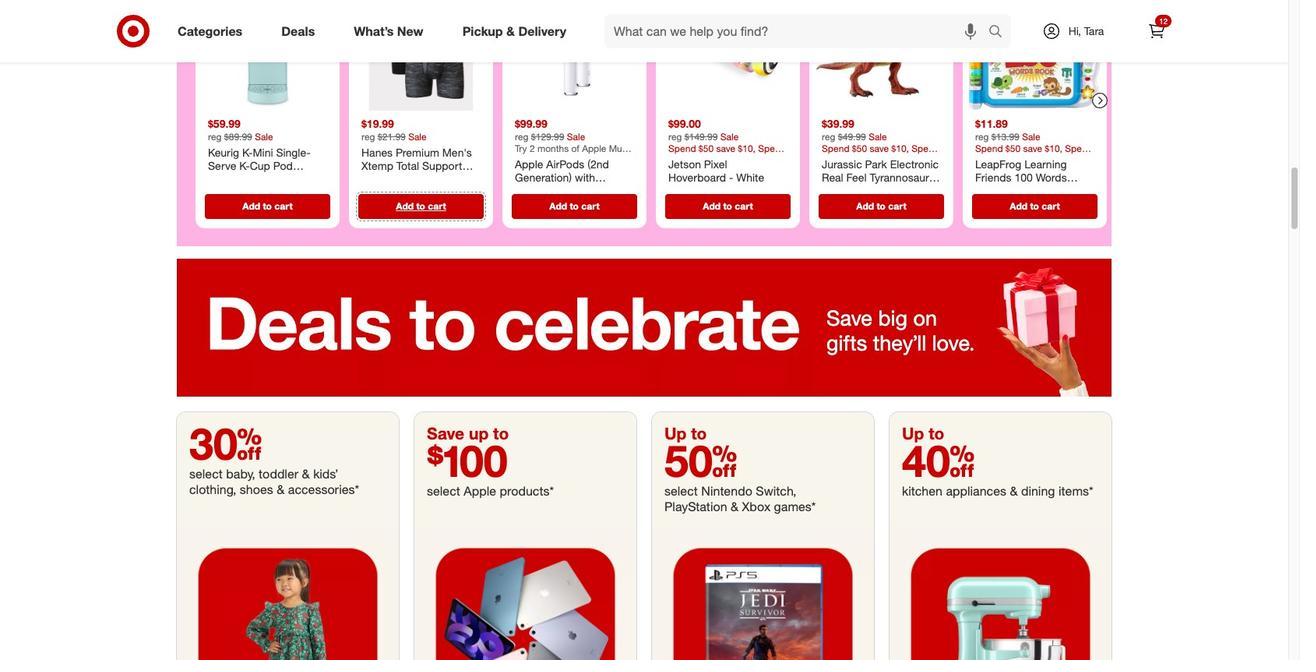 Task type: locate. For each thing, give the bounding box(es) containing it.
add to cart for keurig k-mini single- serve k-cup pod coffee maker - oasis
[[243, 200, 293, 211]]

5 add to cart from the left
[[857, 200, 907, 211]]

cart for leapfrog learning friends 100 words book
[[1042, 200, 1061, 211]]

add to cart button down the with
[[512, 193, 638, 218]]

sale inside '$59.99 reg $89.99 sale keurig k-mini single- serve k-cup pod coffee maker - oasis'
[[255, 130, 273, 142]]

reg down $19.99
[[362, 130, 375, 142]]

select inside 30 select baby, toddler & kids' clothing, shoes & accessories*
[[189, 466, 223, 481]]

add for $99.00
[[703, 200, 721, 211]]

0 vertical spatial apple
[[515, 157, 544, 170]]

- inside '$59.99 reg $89.99 sale keurig k-mini single- serve k-cup pod coffee maker - oasis'
[[277, 172, 281, 186]]

jetson
[[669, 157, 702, 170]]

3 cart from the left
[[582, 200, 600, 211]]

up to up the 'kitchen'
[[903, 423, 945, 443]]

mini
[[253, 145, 273, 158]]

jetson pixel hoverboard - white image
[[663, 0, 794, 110]]

1 add to cart from the left
[[243, 200, 293, 211]]

add to cart button down white
[[666, 193, 791, 218]]

1 vertical spatial save
[[427, 423, 465, 443]]

add to cart
[[243, 200, 293, 211], [396, 200, 446, 211], [550, 200, 600, 211], [703, 200, 754, 211], [857, 200, 907, 211], [1010, 200, 1061, 211]]

add for $99.99
[[550, 200, 568, 211]]

1 horizontal spatial up to
[[903, 423, 945, 443]]

k- down '$89.99'
[[242, 145, 253, 158]]

up to for 40
[[903, 423, 945, 443]]

to for $99.99
[[570, 200, 579, 211]]

what's
[[354, 23, 394, 39]]

- left white
[[730, 170, 734, 184]]

$19.99
[[362, 117, 394, 130]]

3 add to cart from the left
[[550, 200, 600, 211]]

apple
[[515, 157, 544, 170], [464, 483, 497, 499]]

& right pickup
[[507, 23, 515, 39]]

2 reg from the left
[[362, 130, 375, 142]]

3 add to cart button from the left
[[512, 193, 638, 218]]

4 reg from the left
[[669, 130, 682, 142]]

5 add from the left
[[857, 200, 875, 211]]

add to cart button down maker
[[205, 193, 331, 218]]

& left dining
[[1011, 483, 1018, 499]]

1 horizontal spatial -
[[730, 170, 734, 184]]

4 add to cart button from the left
[[666, 193, 791, 218]]

1 up from the left
[[665, 423, 687, 443]]

3 add from the left
[[550, 200, 568, 211]]

sale right $49.99
[[869, 130, 888, 142]]

categories
[[178, 23, 243, 39]]

sale for $19.99
[[409, 130, 427, 142]]

- down pod
[[277, 172, 281, 186]]

sale inside $39.99 reg $49.99 sale
[[869, 130, 888, 142]]

1 reg from the left
[[208, 130, 222, 142]]

6 add from the left
[[1010, 200, 1028, 211]]

-
[[730, 170, 734, 184], [277, 172, 281, 186]]

keurig
[[208, 145, 239, 158]]

1 horizontal spatial select
[[427, 483, 461, 499]]

save
[[827, 305, 873, 331], [427, 423, 465, 443]]

5 reg from the left
[[822, 130, 836, 142]]

4 cart from the left
[[735, 200, 754, 211]]

add down $21.99
[[396, 200, 414, 211]]

generation)
[[515, 170, 572, 184]]

to for $59.99
[[263, 200, 272, 211]]

0 vertical spatial save
[[827, 305, 873, 331]]

select down save up to
[[427, 483, 461, 499]]

pickup & delivery
[[463, 23, 567, 39]]

1 cart from the left
[[275, 200, 293, 211]]

up up the 'kitchen'
[[903, 423, 925, 443]]

hanes premium men's xtemp total support pouch anti chafing 3pk boxer briefs - red/gray m image
[[355, 0, 487, 110]]

2 add to cart from the left
[[396, 200, 446, 211]]

add down "hoverboard" at the right
[[703, 200, 721, 211]]

add to cart button down $21.99
[[359, 193, 484, 218]]

4 add from the left
[[703, 200, 721, 211]]

select inside "select nintendo switch, playstation & xbox games*"
[[665, 483, 698, 499]]

add to cart down 100 on the right top of the page
[[1010, 200, 1061, 211]]

$11.89 reg $13.99 sale
[[976, 117, 1041, 142]]

1 horizontal spatial save
[[827, 305, 873, 331]]

100
[[1015, 170, 1033, 184]]

$99.00 reg $149.99 sale
[[669, 117, 739, 142]]

2 add from the left
[[396, 200, 414, 211]]

sale up "mini"
[[255, 130, 273, 142]]

sale right $149.99
[[721, 130, 739, 142]]

apple inside the apple airpods (2nd generation) with charging case
[[515, 157, 544, 170]]

sale inside $99.00 reg $149.99 sale
[[721, 130, 739, 142]]

kids'
[[313, 466, 339, 481]]

kitchen
[[903, 483, 943, 499]]

add to cart button for jetson pixel hoverboard - white
[[666, 193, 791, 218]]

30
[[189, 417, 262, 470]]

reg down $99.99
[[515, 130, 529, 142]]

1 vertical spatial apple
[[464, 483, 497, 499]]

learning
[[1025, 157, 1068, 170]]

reg down the $11.89
[[976, 130, 990, 142]]

to
[[263, 200, 272, 211], [417, 200, 426, 211], [570, 200, 579, 211], [724, 200, 733, 211], [877, 200, 886, 211], [1031, 200, 1040, 211], [493, 423, 509, 443], [692, 423, 707, 443], [929, 423, 945, 443]]

add to cart button for keurig k-mini single- serve k-cup pod coffee maker - oasis
[[205, 193, 331, 218]]

$19.99 reg $21.99 sale
[[362, 117, 427, 142]]

up
[[469, 423, 489, 443]]

switch,
[[756, 483, 797, 499]]

12 link
[[1140, 14, 1175, 48]]

& left xbox
[[731, 499, 739, 514]]

sale for $39.99
[[869, 130, 888, 142]]

with
[[575, 170, 596, 184]]

2 horizontal spatial select
[[665, 483, 698, 499]]

sale right $21.99
[[409, 130, 427, 142]]

& inside "select nintendo switch, playstation & xbox games*"
[[731, 499, 739, 514]]

reg down $59.99
[[208, 130, 222, 142]]

add to cart for leapfrog learning friends 100 words book
[[1010, 200, 1061, 211]]

& left kids'
[[302, 466, 310, 481]]

add to cart button down 100 on the right top of the page
[[973, 193, 1098, 218]]

real
[[822, 170, 844, 184]]

2 up to from the left
[[903, 423, 945, 443]]

big
[[879, 305, 908, 331]]

search
[[982, 25, 1020, 40]]

3 reg from the left
[[515, 130, 529, 142]]

coffee
[[208, 172, 240, 186]]

add down leapfrog learning friends 100 words book
[[1010, 200, 1028, 211]]

2 sale from the left
[[409, 130, 427, 142]]

single-
[[276, 145, 311, 158]]

select
[[189, 466, 223, 481], [427, 483, 461, 499], [665, 483, 698, 499]]

pickup & delivery link
[[450, 14, 586, 48]]

on
[[914, 305, 938, 331]]

up to up nintendo
[[665, 423, 707, 443]]

apple up 'generation)'
[[515, 157, 544, 170]]

1 horizontal spatial up
[[903, 423, 925, 443]]

add to cart down (target
[[857, 200, 907, 211]]

reg down $99.00
[[669, 130, 682, 142]]

$99.99 reg $129.99 sale
[[515, 117, 586, 142]]

select left baby, on the bottom left
[[189, 466, 223, 481]]

add to cart down $21.99
[[396, 200, 446, 211]]

$13.99
[[992, 130, 1020, 142]]

1 horizontal spatial apple
[[515, 157, 544, 170]]

2 up from the left
[[903, 423, 925, 443]]

accessories*
[[288, 481, 359, 497]]

pod
[[273, 159, 293, 172]]

4 sale from the left
[[721, 130, 739, 142]]

select for 50
[[665, 483, 698, 499]]

shoes
[[240, 481, 273, 497]]

$149.99
[[685, 130, 718, 142]]

6 sale from the left
[[1023, 130, 1041, 142]]

up for 50
[[665, 423, 687, 443]]

0 horizontal spatial apple
[[464, 483, 497, 499]]

add to cart button down tyrannosaurus
[[819, 193, 945, 218]]

reg for $59.99
[[208, 130, 222, 142]]

save left up
[[427, 423, 465, 443]]

$59.99
[[208, 117, 241, 130]]

what's new link
[[341, 14, 443, 48]]

reg inside $19.99 reg $21.99 sale
[[362, 130, 375, 142]]

sale inside $19.99 reg $21.99 sale
[[409, 130, 427, 142]]

sale right $129.99
[[567, 130, 586, 142]]

add to cart for apple airpods (2nd generation) with charging case
[[550, 200, 600, 211]]

add down (target
[[857, 200, 875, 211]]

reg down the $39.99 at the top right
[[822, 130, 836, 142]]

$99.99
[[515, 117, 548, 130]]

up
[[665, 423, 687, 443], [903, 423, 925, 443]]

cart
[[275, 200, 293, 211], [428, 200, 446, 211], [582, 200, 600, 211], [735, 200, 754, 211], [889, 200, 907, 211], [1042, 200, 1061, 211]]

sale right the $13.99
[[1023, 130, 1041, 142]]

apple left products*
[[464, 483, 497, 499]]

delivery
[[519, 23, 567, 39]]

deals
[[282, 23, 315, 39]]

cart for apple airpods (2nd generation) with charging case
[[582, 200, 600, 211]]

reg inside $99.99 reg $129.99 sale
[[515, 130, 529, 142]]

add to cart down white
[[703, 200, 754, 211]]

add down maker
[[243, 200, 260, 211]]

6 add to cart button from the left
[[973, 193, 1098, 218]]

gifts
[[827, 330, 868, 356]]

1 add to cart button from the left
[[205, 193, 331, 218]]

save inside 'save big on gifts they'll love.'
[[827, 305, 873, 331]]

add to cart button for apple airpods (2nd generation) with charging case
[[512, 193, 638, 218]]

reg inside $39.99 reg $49.99 sale
[[822, 130, 836, 142]]

5 add to cart button from the left
[[819, 193, 945, 218]]

1 sale from the left
[[255, 130, 273, 142]]

5 sale from the left
[[869, 130, 888, 142]]

add down 'case'
[[550, 200, 568, 211]]

0 horizontal spatial save
[[427, 423, 465, 443]]

sale
[[255, 130, 273, 142], [409, 130, 427, 142], [567, 130, 586, 142], [721, 130, 739, 142], [869, 130, 888, 142], [1023, 130, 1041, 142]]

0 horizontal spatial up
[[665, 423, 687, 443]]

6 reg from the left
[[976, 130, 990, 142]]

save left big
[[827, 305, 873, 331]]

1 add from the left
[[243, 200, 260, 211]]

sale for $11.89
[[1023, 130, 1041, 142]]

hoverboard
[[669, 170, 726, 184]]

$21.99
[[378, 130, 406, 142]]

4 add to cart from the left
[[703, 200, 754, 211]]

reg for $19.99
[[362, 130, 375, 142]]

up for 40
[[903, 423, 925, 443]]

add to cart down 'case'
[[550, 200, 600, 211]]

select left nintendo
[[665, 483, 698, 499]]

0 horizontal spatial up to
[[665, 423, 707, 443]]

6 add to cart from the left
[[1010, 200, 1061, 211]]

k-
[[242, 145, 253, 158], [240, 159, 250, 172]]

2 add to cart button from the left
[[359, 193, 484, 218]]

reg
[[208, 130, 222, 142], [362, 130, 375, 142], [515, 130, 529, 142], [669, 130, 682, 142], [822, 130, 836, 142], [976, 130, 990, 142]]

$39.99
[[822, 117, 855, 130]]

6 cart from the left
[[1042, 200, 1061, 211]]

they'll
[[874, 330, 927, 356]]

sale for $99.00
[[721, 130, 739, 142]]

reg inside $99.00 reg $149.99 sale
[[669, 130, 682, 142]]

up up playstation
[[665, 423, 687, 443]]

sale inside "$11.89 reg $13.99 sale"
[[1023, 130, 1041, 142]]

1 up to from the left
[[665, 423, 707, 443]]

sale inside $99.99 reg $129.99 sale
[[567, 130, 586, 142]]

0 horizontal spatial -
[[277, 172, 281, 186]]

reg inside "$11.89 reg $13.99 sale"
[[976, 130, 990, 142]]

what's new
[[354, 23, 424, 39]]

5 cart from the left
[[889, 200, 907, 211]]

3 sale from the left
[[567, 130, 586, 142]]

0 horizontal spatial select
[[189, 466, 223, 481]]

add to cart down maker
[[243, 200, 293, 211]]

reg inside '$59.99 reg $89.99 sale keurig k-mini single- serve k-cup pod coffee maker - oasis'
[[208, 130, 222, 142]]



Task type: describe. For each thing, give the bounding box(es) containing it.
$39.99 reg $49.99 sale
[[822, 117, 888, 142]]

maker
[[244, 172, 274, 186]]

reg for $11.89
[[976, 130, 990, 142]]

dining
[[1022, 483, 1056, 499]]

games*
[[775, 499, 816, 514]]

sale for $59.99
[[255, 130, 273, 142]]

park
[[866, 157, 888, 170]]

love.
[[933, 330, 975, 356]]

leapfrog
[[976, 157, 1022, 170]]

add to cart for jetson pixel hoverboard - white
[[703, 200, 754, 211]]

items*
[[1059, 483, 1094, 499]]

words
[[1036, 170, 1068, 184]]

12
[[1160, 16, 1168, 26]]

- inside jetson pixel hoverboard - white
[[730, 170, 734, 184]]

add to cart button for leapfrog learning friends 100 words book
[[973, 193, 1098, 218]]

keurig k-mini single-serve k-cup pod coffee maker - oasis image
[[202, 0, 334, 110]]

charging
[[515, 184, 560, 197]]

reg for $39.99
[[822, 130, 836, 142]]

pixel
[[705, 157, 728, 170]]

(target
[[844, 184, 877, 197]]

carousel region
[[177, 0, 1112, 259]]

30 select baby, toddler & kids' clothing, shoes & accessories*
[[189, 417, 359, 497]]

to for $39.99
[[877, 200, 886, 211]]

tara
[[1085, 24, 1105, 37]]

save for save up to
[[427, 423, 465, 443]]

apple airpods (2nd generation) with charging case image
[[509, 0, 641, 110]]

& right shoes
[[277, 481, 285, 497]]

select apple products*
[[427, 483, 554, 499]]

$89.99
[[224, 130, 252, 142]]

to for $99.00
[[724, 200, 733, 211]]

apple airpods (2nd generation) with charging case
[[515, 157, 609, 197]]

save up to
[[427, 423, 509, 443]]

leapfrog learning friends 100 words book image
[[970, 0, 1101, 110]]

xbox
[[742, 499, 771, 514]]

toddler
[[259, 466, 299, 481]]

feel
[[847, 170, 867, 184]]

& inside 'pickup & delivery' link
[[507, 23, 515, 39]]

select nintendo switch, playstation & xbox games*
[[665, 483, 816, 514]]

$99.00
[[669, 117, 701, 130]]

add for $11.89
[[1010, 200, 1028, 211]]

serve
[[208, 159, 236, 172]]

$11.89
[[976, 117, 1009, 130]]

40
[[903, 434, 975, 487]]

book
[[976, 184, 1002, 197]]

kitchen appliances & dining items*
[[903, 483, 1094, 499]]

pickup
[[463, 23, 503, 39]]

$100
[[427, 434, 508, 487]]

up to for 50
[[665, 423, 707, 443]]

jetson pixel hoverboard - white
[[669, 157, 765, 184]]

(2nd
[[588, 157, 609, 170]]

categories link
[[164, 14, 262, 48]]

deals link
[[268, 14, 335, 48]]

add for $59.99
[[243, 200, 260, 211]]

tyrannosaurus
[[870, 170, 941, 184]]

exclusive)
[[880, 184, 929, 197]]

search button
[[982, 14, 1020, 51]]

rex
[[822, 184, 841, 197]]

save for save big on gifts they'll love.
[[827, 305, 873, 331]]

cart for keurig k-mini single- serve k-cup pod coffee maker - oasis
[[275, 200, 293, 211]]

$59.99 reg $89.99 sale keurig k-mini single- serve k-cup pod coffee maker - oasis
[[208, 117, 312, 186]]

appliances
[[947, 483, 1007, 499]]

nintendo
[[702, 483, 753, 499]]

to for $19.99
[[417, 200, 426, 211]]

add for $19.99
[[396, 200, 414, 211]]

reg for $99.99
[[515, 130, 529, 142]]

add for $39.99
[[857, 200, 875, 211]]

add to cart for jurassic park electronic real feel tyrannosaurus rex (target exclusive)
[[857, 200, 907, 211]]

airpods
[[547, 157, 585, 170]]

case
[[563, 184, 588, 197]]

50
[[665, 434, 738, 487]]

What can we help you find? suggestions appear below search field
[[605, 14, 993, 48]]

leapfrog learning friends 100 words book
[[976, 157, 1068, 197]]

reg for $99.00
[[669, 130, 682, 142]]

add to cart button for jurassic park electronic real feel tyrannosaurus rex (target exclusive)
[[819, 193, 945, 218]]

hi, tara
[[1069, 24, 1105, 37]]

k- up maker
[[240, 159, 250, 172]]

new
[[397, 23, 424, 39]]

select for $100
[[427, 483, 461, 499]]

2 cart from the left
[[428, 200, 446, 211]]

cup
[[250, 159, 270, 172]]

playstation
[[665, 499, 728, 514]]

to for $11.89
[[1031, 200, 1040, 211]]

baby,
[[226, 466, 255, 481]]

friends
[[976, 170, 1012, 184]]

cart for jurassic park electronic real feel tyrannosaurus rex (target exclusive)
[[889, 200, 907, 211]]

jurassic
[[822, 157, 863, 170]]

hi,
[[1069, 24, 1082, 37]]

products*
[[500, 483, 554, 499]]

cart for jetson pixel hoverboard - white
[[735, 200, 754, 211]]

jurassic park electronic real feel tyrannosaurus rex (target exclusive) image
[[816, 0, 948, 110]]

jurassic park electronic real feel tyrannosaurus rex (target exclusive)
[[822, 157, 941, 197]]

clothing,
[[189, 481, 236, 497]]

oasis
[[284, 172, 312, 186]]

sale for $99.99
[[567, 130, 586, 142]]

white
[[737, 170, 765, 184]]

$49.99
[[839, 130, 867, 142]]

save big on gifts they'll love.
[[827, 305, 975, 356]]



Task type: vqa. For each thing, say whether or not it's contained in the screenshot.


